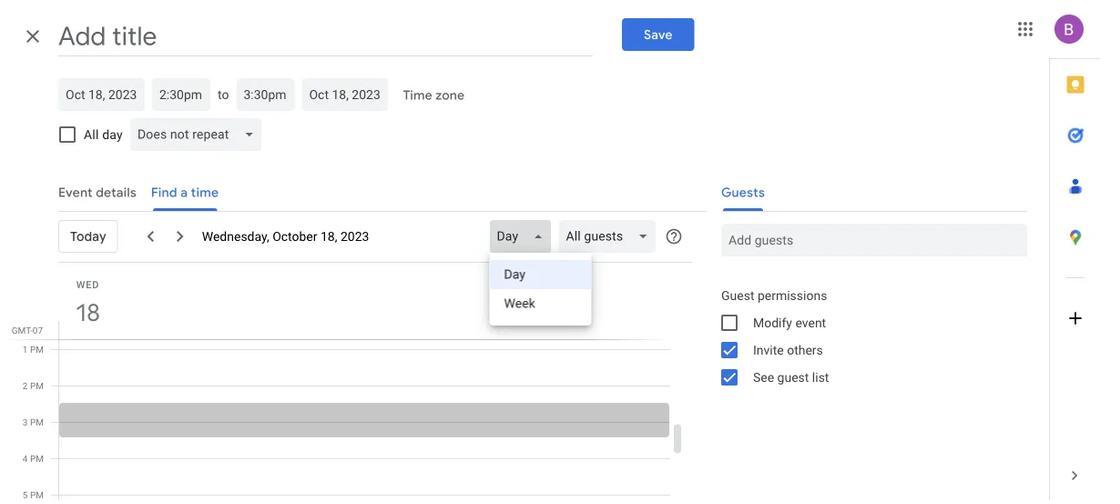 Task type: vqa. For each thing, say whether or not it's contained in the screenshot.
the topmost american
no



Task type: locate. For each thing, give the bounding box(es) containing it.
pm right 3
[[30, 417, 44, 428]]

group
[[707, 282, 1027, 392]]

modify event
[[753, 316, 826, 331]]

save
[[644, 27, 673, 43]]

time zone
[[403, 87, 464, 103]]

guest
[[777, 370, 809, 385]]

None field
[[130, 118, 269, 151], [490, 220, 558, 253], [558, 220, 663, 253], [130, 118, 269, 151], [490, 220, 558, 253], [558, 220, 663, 253]]

permissions
[[758, 288, 827, 303]]

modify
[[753, 316, 792, 331]]

07
[[33, 325, 43, 336]]

guest permissions
[[721, 288, 827, 303]]

2
[[23, 381, 28, 392]]

pm right 5 at the left of the page
[[30, 490, 44, 501]]

pm for 5 pm
[[30, 490, 44, 501]]

2 pm
[[23, 381, 44, 392]]

others
[[787, 343, 823, 358]]

4 pm from the top
[[30, 453, 44, 464]]

5 pm from the top
[[30, 490, 44, 501]]

1 pm from the top
[[30, 344, 44, 355]]

wednesday, october 18 element
[[66, 292, 108, 334]]

2023
[[341, 229, 369, 244]]

pm for 3 pm
[[30, 417, 44, 428]]

day
[[102, 127, 123, 142]]

tab list
[[1050, 59, 1100, 451]]

all
[[84, 127, 99, 142]]

End date text field
[[309, 84, 381, 106]]

3 pm from the top
[[30, 417, 44, 428]]

see
[[753, 370, 774, 385]]

wed 18
[[74, 279, 99, 328]]

today
[[70, 229, 106, 245]]

event
[[795, 316, 826, 331]]

see guest list
[[753, 370, 829, 385]]

october
[[272, 229, 317, 244]]

2 pm from the top
[[30, 381, 44, 392]]

zone
[[435, 87, 464, 103]]

time zone button
[[396, 79, 472, 112]]

wednesday,
[[202, 229, 269, 244]]

pm right "4"
[[30, 453, 44, 464]]

pm for 2 pm
[[30, 381, 44, 392]]

3
[[23, 417, 28, 428]]

Guests text field
[[729, 224, 1020, 257]]

pm right 2
[[30, 381, 44, 392]]

pm
[[30, 344, 44, 355], [30, 381, 44, 392], [30, 417, 44, 428], [30, 453, 44, 464], [30, 490, 44, 501]]

pm right 1
[[30, 344, 44, 355]]

week option
[[490, 290, 592, 319]]

5 pm
[[23, 490, 44, 501]]

time
[[403, 87, 432, 103]]

view mode list box
[[490, 253, 592, 326]]

Start date text field
[[66, 84, 138, 106]]

invite others
[[753, 343, 823, 358]]



Task type: describe. For each thing, give the bounding box(es) containing it.
all day
[[84, 127, 123, 142]]

4
[[23, 453, 28, 464]]

pm for 4 pm
[[30, 453, 44, 464]]

18
[[74, 298, 98, 328]]

18 column header
[[58, 263, 670, 340]]

wed
[[76, 279, 99, 290]]

today button
[[58, 215, 118, 259]]

End time text field
[[244, 84, 287, 106]]

save button
[[622, 18, 695, 51]]

1 pm
[[23, 344, 44, 355]]

day option
[[490, 260, 592, 290]]

3 pm
[[23, 417, 44, 428]]

gmt-07
[[12, 325, 43, 336]]

18 grid
[[0, 263, 685, 502]]

group containing guest permissions
[[707, 282, 1027, 392]]

guest
[[721, 288, 754, 303]]

Start time text field
[[159, 84, 203, 106]]

pm for 1 pm
[[30, 344, 44, 355]]

wednesday, october 18, 2023
[[202, 229, 369, 244]]

navigation toolbar
[[58, 211, 692, 326]]

list
[[812, 370, 829, 385]]

5
[[23, 490, 28, 501]]

invite
[[753, 343, 784, 358]]

Title text field
[[58, 16, 593, 56]]

1
[[23, 344, 28, 355]]

18,
[[321, 229, 337, 244]]

to
[[218, 87, 229, 102]]

gmt-
[[12, 325, 33, 336]]

4 pm
[[23, 453, 44, 464]]



